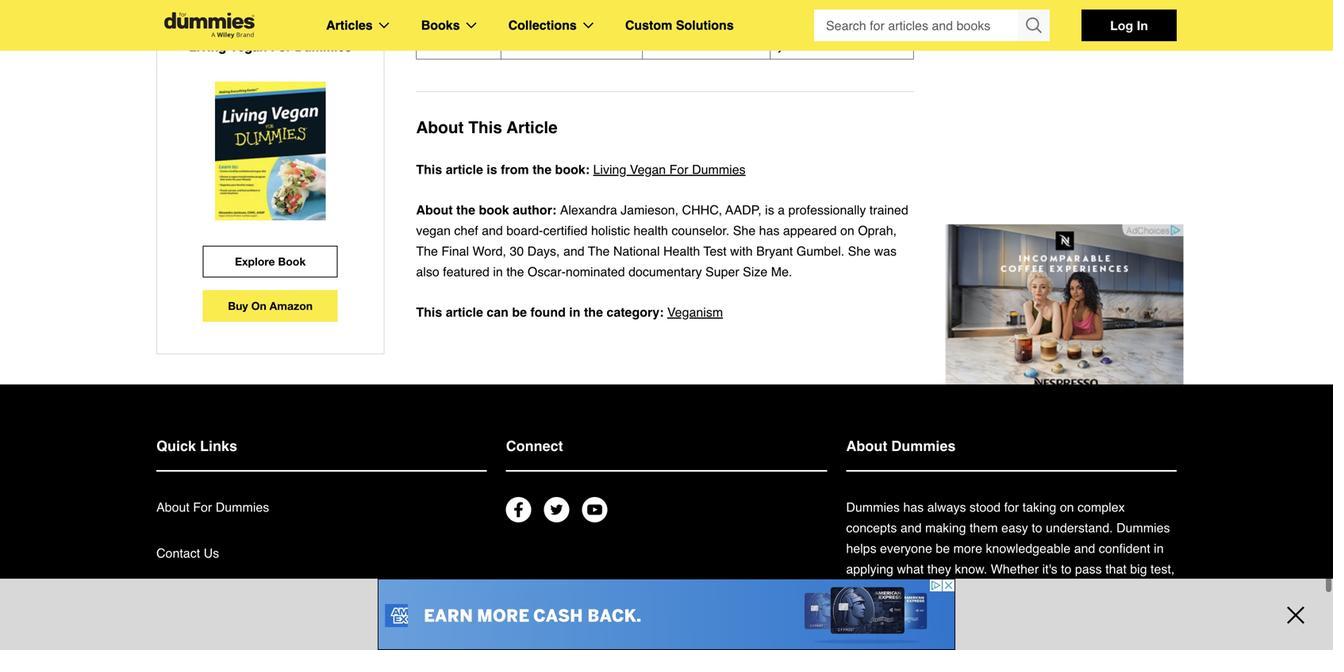 Task type: vqa. For each thing, say whether or not it's contained in the screenshot.
Article / Updated 03-01-2023
no



Task type: locate. For each thing, give the bounding box(es) containing it.
1 vertical spatial has
[[903, 500, 924, 515]]

she left was
[[848, 244, 871, 259]]

0 vertical spatial in
[[493, 265, 503, 279]]

also
[[416, 265, 439, 279]]

0 horizontal spatial rely
[[977, 604, 997, 618]]

group
[[814, 10, 1050, 41]]

vegan down "logo"
[[230, 39, 267, 54]]

bryant
[[756, 244, 793, 259]]

this
[[468, 118, 502, 137], [416, 162, 442, 177], [416, 305, 442, 320]]

1 vertical spatial for
[[887, 583, 901, 598]]

logo image
[[156, 12, 263, 38]]

for down learn
[[1139, 624, 1154, 639]]

be
[[512, 305, 527, 320], [936, 542, 950, 556]]

2 horizontal spatial for
[[1139, 624, 1154, 639]]

dummies up us
[[216, 500, 269, 515]]

to down taking on the right bottom of page
[[1032, 521, 1043, 536]]

in down word,
[[493, 265, 503, 279]]

this for is
[[416, 162, 442, 177]]

1 vertical spatial this
[[416, 162, 442, 177]]

health
[[634, 223, 668, 238]]

in inside dummies has always stood for taking on complex concepts and making them easy to understand. dummies helps everyone be more knowledgeable and confident in applying what they know. whether it's to pass that big test, qualify for that big promotion or even master that cooking technique; people who rely on dummies, rely on it to learn the critical skills and relevant information necessary for success.
[[1154, 542, 1164, 556]]

is left from at the top of page
[[487, 162, 497, 177]]

big
[[1130, 562, 1147, 577], [930, 583, 947, 598]]

1 article from the top
[[446, 162, 483, 177]]

this article can be found in the category: veganism
[[416, 305, 723, 320]]

rely up relevant
[[977, 604, 997, 618]]

links
[[200, 439, 237, 455]]

0 horizontal spatial big
[[930, 583, 947, 598]]

log in
[[1110, 18, 1148, 33]]

that down what
[[905, 583, 926, 598]]

1 horizontal spatial be
[[936, 542, 950, 556]]

it's
[[1043, 562, 1058, 577]]

0 vertical spatial has
[[759, 223, 780, 238]]

article for is
[[446, 162, 483, 177]]

1 horizontal spatial she
[[848, 244, 871, 259]]

veganism
[[667, 305, 723, 320]]

on down professionally
[[840, 223, 855, 238]]

health
[[663, 244, 700, 259]]

explore book
[[235, 255, 306, 268]]

what
[[897, 562, 924, 577]]

1 horizontal spatial in
[[569, 305, 581, 320]]

0 horizontal spatial vegan
[[230, 39, 267, 54]]

about for dummies
[[156, 500, 269, 515]]

1 vertical spatial for
[[670, 162, 689, 177]]

about
[[416, 118, 464, 137], [416, 203, 453, 217], [846, 439, 888, 455], [156, 500, 190, 515]]

open article categories image
[[379, 22, 389, 29]]

can
[[487, 305, 509, 320]]

in right found
[[569, 305, 581, 320]]

0 vertical spatial be
[[512, 305, 527, 320]]

to right it's
[[1061, 562, 1072, 577]]

skills
[[907, 624, 935, 639]]

has up bryant
[[759, 223, 780, 238]]

knowledgeable
[[986, 542, 1071, 556]]

and down who
[[938, 624, 959, 639]]

the down nominated
[[584, 305, 603, 320]]

for
[[271, 39, 291, 54], [670, 162, 689, 177], [193, 500, 212, 515]]

dummies up concepts
[[846, 500, 900, 515]]

1 vertical spatial in
[[569, 305, 581, 320]]

1 vertical spatial vegan
[[630, 162, 666, 177]]

people
[[908, 604, 947, 618]]

has inside the alexandra jamieson, chhc, aadp, is a professionally trained vegan chef and board-certified holistic health counselor. she has appeared on oprah, the final word, 30 days, and the national health test with bryant gumbel. she was also featured in the oscar-nominated documentary super size me.
[[759, 223, 780, 238]]

is left a
[[765, 203, 774, 217]]

they
[[927, 562, 951, 577]]

dummies down articles
[[295, 39, 352, 54]]

2 the from the left
[[588, 244, 610, 259]]

1 vertical spatial to
[[1061, 562, 1072, 577]]

has inside dummies has always stood for taking on complex concepts and making them easy to understand. dummies helps everyone be more knowledgeable and confident in applying what they know. whether it's to pass that big test, qualify for that big promotion or even master that cooking technique; people who rely on dummies, rely on it to learn the critical skills and relevant information necessary for success.
[[903, 500, 924, 515]]

the
[[416, 244, 438, 259], [588, 244, 610, 259]]

the right from at the top of page
[[533, 162, 552, 177]]

1 vertical spatial big
[[930, 583, 947, 598]]

the
[[533, 162, 552, 177], [456, 203, 475, 217], [507, 265, 524, 279], [584, 305, 603, 320], [846, 624, 864, 639]]

about for about for dummies
[[156, 500, 190, 515]]

and down certified
[[563, 244, 585, 259]]

article left can
[[446, 305, 483, 320]]

be down "making"
[[936, 542, 950, 556]]

be inside dummies has always stood for taking on complex concepts and making them easy to understand. dummies helps everyone be more knowledgeable and confident in applying what they know. whether it's to pass that big test, qualify for that big promotion or even master that cooking technique; people who rely on dummies, rely on it to learn the critical skills and relevant information necessary for success.
[[936, 542, 950, 556]]

for
[[1004, 500, 1019, 515], [887, 583, 901, 598], [1139, 624, 1154, 639]]

know.
[[955, 562, 987, 577]]

success.
[[846, 645, 896, 651]]

0 horizontal spatial in
[[493, 265, 503, 279]]

rely
[[977, 604, 997, 618], [1077, 604, 1098, 618]]

2 rely from the left
[[1077, 604, 1098, 618]]

2 horizontal spatial for
[[670, 162, 689, 177]]

rely down master at bottom
[[1077, 604, 1098, 618]]

this left article
[[468, 118, 502, 137]]

big down they
[[930, 583, 947, 598]]

1 vertical spatial living
[[593, 162, 626, 177]]

cookie consent banner dialog
[[0, 594, 1333, 651]]

this for can
[[416, 305, 442, 320]]

from
[[501, 162, 529, 177]]

for up easy in the bottom of the page
[[1004, 500, 1019, 515]]

author:
[[513, 203, 557, 217]]

living vegan for dummies
[[189, 39, 352, 54]]

she down aadp,
[[733, 223, 756, 238]]

0 horizontal spatial to
[[1032, 521, 1043, 536]]

1 vertical spatial is
[[765, 203, 774, 217]]

0 horizontal spatial has
[[759, 223, 780, 238]]

board-
[[507, 223, 543, 238]]

2 vertical spatial for
[[1139, 624, 1154, 639]]

and
[[482, 223, 503, 238], [563, 244, 585, 259], [901, 521, 922, 536], [1074, 542, 1096, 556], [938, 624, 959, 639]]

in up test,
[[1154, 542, 1164, 556]]

1 horizontal spatial rely
[[1077, 604, 1098, 618]]

in
[[1137, 18, 1148, 33]]

living vegan for dummies link
[[593, 160, 746, 180]]

1 vertical spatial article
[[446, 305, 483, 320]]

and up everyone
[[901, 521, 922, 536]]

1 horizontal spatial for
[[1004, 500, 1019, 515]]

1 horizontal spatial the
[[588, 244, 610, 259]]

1 horizontal spatial for
[[271, 39, 291, 54]]

the inside the alexandra jamieson, chhc, aadp, is a professionally trained vegan chef and board-certified holistic health counselor. she has appeared on oprah, the final word, 30 days, and the national health test with bryant gumbel. she was also featured in the oscar-nominated documentary super size me.
[[507, 265, 524, 279]]

0 horizontal spatial for
[[193, 500, 212, 515]]

stood
[[970, 500, 1001, 515]]

1 horizontal spatial big
[[1130, 562, 1147, 577]]

article up about the book author: on the left top of the page
[[446, 162, 483, 177]]

0 vertical spatial she
[[733, 223, 756, 238]]

vegan
[[230, 39, 267, 54], [630, 162, 666, 177]]

this down also
[[416, 305, 442, 320]]

vegan up jamieson,
[[630, 162, 666, 177]]

critical
[[867, 624, 903, 639]]

holistic
[[591, 223, 630, 238]]

in
[[493, 265, 503, 279], [569, 305, 581, 320], [1154, 542, 1164, 556]]

that up it
[[1098, 583, 1119, 598]]

necessary
[[1078, 624, 1136, 639]]

the up nominated
[[588, 244, 610, 259]]

veganism link
[[667, 302, 723, 323]]

living down "logo"
[[189, 39, 226, 54]]

2 vertical spatial to
[[1129, 604, 1139, 618]]

1 horizontal spatial is
[[765, 203, 774, 217]]

vegan
[[416, 223, 451, 238]]

0 vertical spatial this
[[468, 118, 502, 137]]

this up the vegan
[[416, 162, 442, 177]]

connect
[[506, 439, 563, 455]]

1 horizontal spatial has
[[903, 500, 924, 515]]

living right book:
[[593, 162, 626, 177]]

2 article from the top
[[446, 305, 483, 320]]

2 horizontal spatial in
[[1154, 542, 1164, 556]]

to
[[1032, 521, 1043, 536], [1061, 562, 1072, 577], [1129, 604, 1139, 618]]

1 horizontal spatial to
[[1061, 562, 1072, 577]]

buy on amazon link
[[203, 290, 338, 322]]

2 vertical spatial in
[[1154, 542, 1164, 556]]

0 horizontal spatial the
[[416, 244, 438, 259]]

0 vertical spatial living
[[189, 39, 226, 54]]

1 vertical spatial be
[[936, 542, 950, 556]]

super
[[706, 265, 739, 279]]

even
[[1025, 583, 1052, 598]]

0 vertical spatial is
[[487, 162, 497, 177]]

about the book author:
[[416, 203, 560, 217]]

1 horizontal spatial vegan
[[630, 162, 666, 177]]

2 vertical spatial this
[[416, 305, 442, 320]]

on left it
[[1101, 604, 1115, 618]]

and down the book
[[482, 223, 503, 238]]

relevant
[[963, 624, 1008, 639]]

on
[[251, 300, 266, 313]]

0 horizontal spatial is
[[487, 162, 497, 177]]

the inside dummies has always stood for taking on complex concepts and making them easy to understand. dummies helps everyone be more knowledgeable and confident in applying what they know. whether it's to pass that big test, qualify for that big promotion or even master that cooking technique; people who rely on dummies, rely on it to learn the critical skills and relevant information necessary for success.
[[846, 624, 864, 639]]

to right it
[[1129, 604, 1139, 618]]

advertisement element
[[946, 225, 1184, 423], [378, 579, 956, 651]]

that
[[1106, 562, 1127, 577], [905, 583, 926, 598], [1098, 583, 1119, 598]]

explore
[[235, 255, 275, 268]]

has left always
[[903, 500, 924, 515]]

custom solutions link
[[625, 15, 734, 36]]

custom
[[625, 18, 673, 33]]

article for can
[[446, 305, 483, 320]]

complex
[[1078, 500, 1125, 515]]

30
[[510, 244, 524, 259]]

found
[[531, 305, 566, 320]]

0 vertical spatial article
[[446, 162, 483, 177]]

the down 30
[[507, 265, 524, 279]]

for down what
[[887, 583, 901, 598]]

the up chef
[[456, 203, 475, 217]]

it
[[1119, 604, 1125, 618]]

0 vertical spatial vegan
[[230, 39, 267, 54]]

chhc,
[[682, 203, 722, 217]]

1 rely from the left
[[977, 604, 997, 618]]

big up cooking
[[1130, 562, 1147, 577]]

article
[[507, 118, 558, 137]]

be right can
[[512, 305, 527, 320]]

the up success.
[[846, 624, 864, 639]]

open collections list image
[[583, 22, 594, 29]]

professionally
[[789, 203, 866, 217]]

the up also
[[416, 244, 438, 259]]



Task type: describe. For each thing, give the bounding box(es) containing it.
0 horizontal spatial she
[[733, 223, 756, 238]]

pass
[[1075, 562, 1102, 577]]

that down confident
[[1106, 562, 1127, 577]]

us
[[204, 546, 219, 561]]

0 horizontal spatial living
[[189, 39, 226, 54]]

on up understand.
[[1060, 500, 1074, 515]]

making
[[925, 521, 966, 536]]

on inside the alexandra jamieson, chhc, aadp, is a professionally trained vegan chef and board-certified holistic health counselor. she has appeared on oprah, the final word, 30 days, and the national health test with bryant gumbel. she was also featured in the oscar-nominated documentary super size me.
[[840, 223, 855, 238]]

book:
[[555, 162, 590, 177]]

is inside the alexandra jamieson, chhc, aadp, is a professionally trained vegan chef and board-certified holistic health counselor. she has appeared on oprah, the final word, 30 days, and the national health test with bryant gumbel. she was also featured in the oscar-nominated documentary super size me.
[[765, 203, 774, 217]]

about for about the book author:
[[416, 203, 453, 217]]

oprah,
[[858, 223, 897, 238]]

collections
[[508, 18, 577, 33]]

0 horizontal spatial for
[[887, 583, 901, 598]]

about for about this article
[[416, 118, 464, 137]]

gumbel.
[[797, 244, 845, 259]]

0 vertical spatial big
[[1130, 562, 1147, 577]]

national
[[613, 244, 660, 259]]

0 vertical spatial to
[[1032, 521, 1043, 536]]

dummies up always
[[892, 439, 956, 455]]

size
[[743, 265, 768, 279]]

learn
[[1143, 604, 1171, 618]]

promotion
[[950, 583, 1007, 598]]

easy
[[1002, 521, 1028, 536]]

master
[[1056, 583, 1095, 598]]

buy on amazon
[[228, 300, 313, 313]]

word,
[[473, 244, 506, 259]]

Search for articles and books text field
[[814, 10, 1020, 41]]

dummies,
[[1019, 604, 1074, 618]]

this article is from the book: living vegan for dummies
[[416, 162, 746, 177]]

trained
[[870, 203, 909, 217]]

test
[[704, 244, 727, 259]]

alexandra
[[560, 203, 617, 217]]

and up pass
[[1074, 542, 1096, 556]]

custom solutions
[[625, 18, 734, 33]]

whether
[[991, 562, 1039, 577]]

about dummies
[[846, 439, 956, 455]]

understand.
[[1046, 521, 1113, 536]]

oscar-
[[528, 265, 566, 279]]

book
[[479, 203, 509, 217]]

articles
[[326, 18, 373, 33]]

qualify
[[846, 583, 883, 598]]

category:
[[607, 305, 664, 320]]

log
[[1110, 18, 1134, 33]]

quick links
[[156, 439, 237, 455]]

about for dummies link
[[156, 500, 269, 515]]

1 vertical spatial she
[[848, 244, 871, 259]]

information
[[1011, 624, 1074, 639]]

jamieson,
[[621, 203, 679, 217]]

certified
[[543, 223, 588, 238]]

books
[[421, 18, 460, 33]]

contact us
[[156, 546, 219, 561]]

0 vertical spatial for
[[1004, 500, 1019, 515]]

open book categories image
[[466, 22, 477, 29]]

days,
[[527, 244, 560, 259]]

more
[[954, 542, 983, 556]]

was
[[874, 244, 897, 259]]

technique;
[[846, 604, 905, 618]]

book
[[278, 255, 306, 268]]

2 vertical spatial for
[[193, 500, 212, 515]]

alexandra jamieson, chhc, aadp, is a professionally trained vegan chef and board-certified holistic health counselor. she has appeared on oprah, the final word, 30 days, and the national health test with bryant gumbel. she was also featured in the oscar-nominated documentary super size me.
[[416, 203, 909, 279]]

0 vertical spatial advertisement element
[[946, 225, 1184, 423]]

solutions
[[676, 18, 734, 33]]

about for about dummies
[[846, 439, 888, 455]]

quick
[[156, 439, 196, 455]]

a
[[778, 203, 785, 217]]

applying
[[846, 562, 894, 577]]

everyone
[[880, 542, 932, 556]]

dummies up confident
[[1117, 521, 1170, 536]]

final
[[442, 244, 469, 259]]

amazon
[[270, 300, 313, 313]]

nominated
[[566, 265, 625, 279]]

aadp,
[[726, 203, 762, 217]]

or
[[1010, 583, 1021, 598]]

1 the from the left
[[416, 244, 438, 259]]

documentary
[[629, 265, 702, 279]]

with
[[730, 244, 753, 259]]

log in link
[[1082, 10, 1177, 41]]

0 vertical spatial for
[[271, 39, 291, 54]]

featured
[[443, 265, 490, 279]]

chef
[[454, 223, 478, 238]]

1 horizontal spatial living
[[593, 162, 626, 177]]

dummies up chhc,
[[692, 162, 746, 177]]

me.
[[771, 265, 792, 279]]

counselor.
[[672, 223, 730, 238]]

test,
[[1151, 562, 1175, 577]]

on down or
[[1001, 604, 1015, 618]]

0 horizontal spatial be
[[512, 305, 527, 320]]

them
[[970, 521, 998, 536]]

book image image
[[215, 82, 326, 221]]

dummies has always stood for taking on complex concepts and making them easy to understand. dummies helps everyone be more knowledgeable and confident in applying what they know. whether it's to pass that big test, qualify for that big promotion or even master that cooking technique; people who rely on dummies, rely on it to learn the critical skills and relevant information necessary for success.
[[846, 500, 1175, 651]]

buy
[[228, 300, 248, 313]]

appeared
[[783, 223, 837, 238]]

cooking
[[1123, 583, 1167, 598]]

in inside the alexandra jamieson, chhc, aadp, is a professionally trained vegan chef and board-certified holistic health counselor. she has appeared on oprah, the final word, 30 days, and the national health test with bryant gumbel. she was also featured in the oscar-nominated documentary super size me.
[[493, 265, 503, 279]]

1 vertical spatial advertisement element
[[378, 579, 956, 651]]

contact us link
[[156, 546, 219, 561]]

2 horizontal spatial to
[[1129, 604, 1139, 618]]



